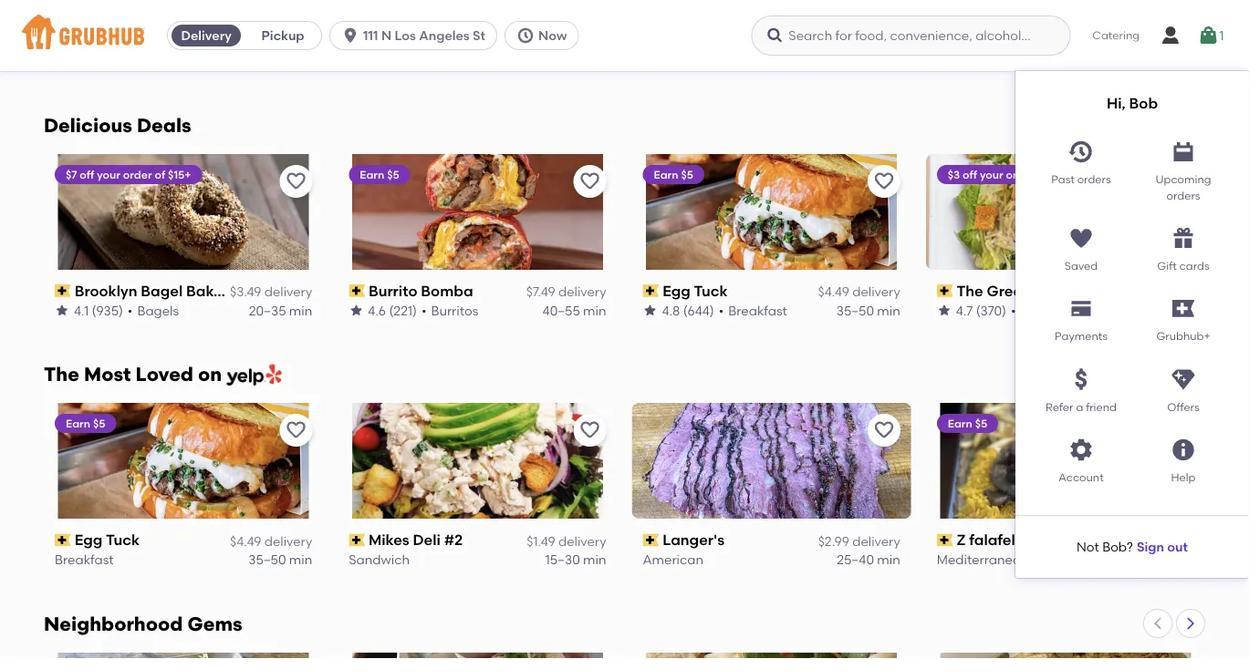 Task type: locate. For each thing, give the bounding box(es) containing it.
bob for hi,
[[1129, 94, 1158, 112]]

and
[[1066, 302, 1090, 318]]

svg image for now
[[516, 26, 535, 45]]

bob right the not
[[1102, 540, 1127, 555]]

1 vertical spatial egg
[[75, 532, 103, 550]]

0 horizontal spatial $1.49 delivery
[[527, 534, 606, 549]]

$1.99 up hi, bob
[[1115, 34, 1143, 50]]

your
[[97, 167, 120, 181], [980, 167, 1003, 181]]

1 vertical spatial breakfast
[[55, 552, 114, 568]]

tuck up neighborhood
[[106, 532, 140, 550]]

0 vertical spatial 4.6
[[662, 53, 680, 68]]

3 $1.99 from the left
[[1115, 34, 1143, 50]]

0 horizontal spatial tuck
[[106, 532, 140, 550]]

1 horizontal spatial $1.99
[[527, 34, 555, 50]]

• american for mcdonald's
[[421, 53, 491, 68]]

1 vertical spatial • bagels
[[128, 302, 179, 318]]

earn $5
[[360, 167, 399, 181], [654, 167, 693, 181], [66, 417, 105, 430], [948, 417, 987, 430]]

ihop
[[957, 32, 994, 50]]

1 horizontal spatial your
[[980, 167, 1003, 181]]

svg image up the payments
[[1069, 296, 1094, 322]]

the green olive logo image
[[926, 154, 1205, 270]]

tuck
[[694, 282, 728, 300], [106, 532, 140, 550]]

$1.49 inside $1.49 delivery link
[[821, 34, 849, 50]]

20–35 min
[[249, 53, 312, 68], [543, 53, 606, 68], [837, 53, 900, 68], [1131, 53, 1194, 68], [249, 302, 312, 318], [1131, 552, 1194, 568]]

20–35 min for chick-fil-a
[[249, 53, 312, 68]]

0 horizontal spatial off
[[80, 167, 94, 181]]

off
[[80, 167, 94, 181], [963, 167, 977, 181]]

$3.49 delivery
[[230, 284, 312, 299]]

0 horizontal spatial 40–55 min
[[543, 302, 606, 318]]

refer a friend
[[1046, 401, 1117, 414]]

fil-
[[122, 32, 141, 50]]

1 horizontal spatial bagels
[[728, 53, 770, 68]]

• burritos
[[422, 302, 478, 318]]

1 vertical spatial egg tuck logo image
[[58, 404, 309, 519]]

0 vertical spatial 35–50
[[837, 302, 874, 318]]

$2.99
[[818, 534, 849, 549]]

1 horizontal spatial • american
[[1017, 53, 1088, 68]]

subscription pass image for mcdonald's
[[349, 34, 365, 47]]

1 vertical spatial bagels
[[137, 302, 179, 318]]

0 vertical spatial bagels
[[728, 53, 770, 68]]

egg tuck logo image
[[646, 154, 897, 270], [58, 404, 309, 519]]

svg image inside gift cards link
[[1171, 226, 1196, 251]]

star icon image for burrito bomba
[[349, 303, 363, 318]]

35–50 min
[[837, 302, 900, 318], [248, 552, 312, 568]]

min right 15–30
[[583, 552, 606, 568]]

3 $1.99 delivery from the left
[[1115, 34, 1194, 50]]

35–50
[[837, 302, 874, 318], [248, 552, 286, 568]]

1 horizontal spatial $1.49 delivery
[[821, 34, 900, 50]]

hi,
[[1107, 94, 1126, 112]]

star icon image left 4.7
[[937, 303, 952, 318]]

cherry pick cafe logo image
[[352, 653, 603, 660]]

a
[[141, 32, 152, 50]]

svg image inside account 'link'
[[1069, 438, 1094, 463]]

$5
[[387, 167, 399, 181], [681, 167, 693, 181], [93, 417, 105, 430], [975, 417, 987, 430]]

• right '(935)'
[[128, 302, 133, 318]]

$1.49 delivery inside $1.49 delivery link
[[821, 34, 900, 50]]

1 horizontal spatial egg
[[663, 282, 691, 300]]

0 horizontal spatial order
[[123, 167, 152, 181]]

(644)
[[683, 302, 714, 318]]

1 horizontal spatial $1.99 delivery
[[527, 34, 606, 50]]

upcoming orders
[[1156, 173, 1211, 202]]

20–35 for z falafel
[[1131, 552, 1168, 568]]

caret right icon image down checkout
[[1184, 617, 1198, 632]]

orders right past
[[1077, 173, 1111, 186]]

0 horizontal spatial egg tuck logo image
[[58, 404, 309, 519]]

egg up neighborhood
[[75, 532, 103, 550]]

2 horizontal spatial $1.49
[[1115, 534, 1143, 549]]

• right (169)
[[421, 53, 426, 68]]

0 horizontal spatial the
[[44, 363, 79, 387]]

0 vertical spatial egg
[[663, 282, 691, 300]]

2 40–55 min from the left
[[1131, 302, 1194, 318]]

orders inside the upcoming orders
[[1167, 189, 1200, 202]]

2 horizontal spatial $4.49
[[1112, 284, 1143, 299]]

2 order from the left
[[1006, 167, 1035, 181]]

2 • american from the left
[[1017, 53, 1088, 68]]

your right the $3
[[980, 167, 1003, 181]]

svg image for offers
[[1171, 367, 1196, 392]]

green
[[987, 282, 1031, 300]]

1 40–55 from the left
[[543, 302, 580, 318]]

20–35 for brooklyn bagel bakery
[[249, 302, 286, 318]]

1 horizontal spatial 40–55
[[1131, 302, 1168, 318]]

svg image for gift cards
[[1171, 226, 1196, 251]]

egg tuck up '(644)'
[[663, 282, 728, 300]]

subscription pass image left z
[[937, 534, 953, 547]]

1 horizontal spatial • bagels
[[719, 53, 770, 68]]

• right the (1645)
[[1017, 53, 1022, 68]]

40–55 min up grubhub+
[[1131, 302, 1194, 318]]

$4.49 delivery
[[818, 284, 900, 299], [1112, 284, 1194, 299], [230, 534, 312, 549]]

0 vertical spatial caret right icon image
[[1184, 367, 1198, 382]]

2 $1.99 from the left
[[527, 34, 555, 50]]

0 horizontal spatial $15+
[[168, 167, 191, 181]]

star icon image left 3.7
[[349, 53, 363, 68]]

• bagels down $1.49 delivery link
[[719, 53, 770, 68]]

main navigation navigation
[[0, 0, 1249, 578]]

$2.99 delivery
[[818, 534, 900, 549]]

0 vertical spatial 35–50 min
[[837, 302, 900, 318]]

min left the sandwich
[[289, 552, 312, 568]]

• for the green olive
[[1011, 302, 1016, 318]]

falafel
[[969, 532, 1015, 550]]

svg image
[[1198, 25, 1220, 47], [766, 26, 784, 45], [1069, 139, 1094, 165], [1171, 139, 1196, 165], [1171, 226, 1196, 251], [1069, 438, 1094, 463]]

min left 4.7
[[877, 302, 900, 318]]

• right '(644)'
[[719, 302, 724, 318]]

help
[[1171, 471, 1196, 485]]

20–35 for chick-fil-a
[[249, 53, 286, 68]]

grubhub+
[[1156, 330, 1211, 343]]

0 horizontal spatial bob
[[1102, 540, 1127, 555]]

star icon image left 4.6 (221)
[[349, 303, 363, 318]]

40–55 down the '$7.49 delivery'
[[543, 302, 580, 318]]

egg up 4.8 (644)
[[663, 282, 691, 300]]

0 vertical spatial bob
[[1129, 94, 1158, 112]]

breakfast up neighborhood
[[55, 552, 114, 568]]

tuck up '(644)'
[[694, 282, 728, 300]]

off right the $3
[[963, 167, 977, 181]]

0 horizontal spatial 40–55
[[543, 302, 580, 318]]

1 $15+ from the left
[[168, 167, 191, 181]]

star icon image for the green olive
[[937, 303, 952, 318]]

payments
[[1055, 330, 1108, 343]]

1 vertical spatial 4.6
[[368, 302, 386, 318]]

svg image inside help button
[[1171, 438, 1196, 463]]

$15+ for olive
[[1051, 167, 1074, 181]]

• american down angeles
[[421, 53, 491, 68]]

1 horizontal spatial 4.8
[[662, 302, 680, 318]]

bagels down 'brooklyn bagel bakery'
[[137, 302, 179, 318]]

4.8 left '(644)'
[[662, 302, 680, 318]]

svg image for refer a friend
[[1069, 367, 1094, 392]]

1 your from the left
[[97, 167, 120, 181]]

svg image inside "past orders" link
[[1069, 139, 1094, 165]]

subscription pass image
[[937, 34, 953, 47], [55, 284, 71, 297], [643, 284, 659, 297], [937, 284, 953, 297], [55, 534, 71, 547], [349, 534, 365, 547], [643, 534, 659, 547]]

0 vertical spatial the
[[957, 282, 983, 300]]

40–55 min
[[543, 302, 606, 318], [1131, 302, 1194, 318]]

off for brooklyn
[[80, 167, 94, 181]]

2 40–55 from the left
[[1131, 302, 1168, 318]]

0 horizontal spatial $1.99
[[233, 34, 261, 50]]

• breakfast
[[719, 302, 787, 318]]

caret right icon image up offers
[[1184, 367, 1198, 382]]

svg image for help
[[1171, 438, 1196, 463]]

min right catering button
[[1171, 53, 1194, 68]]

#2
[[444, 532, 463, 550]]

min right sign at the right of page
[[1171, 552, 1194, 568]]

0 horizontal spatial • bagels
[[128, 302, 179, 318]]

0 vertical spatial tuck
[[694, 282, 728, 300]]

4.8 left (77)
[[74, 53, 92, 68]]

Search for food, convenience, alcohol... search field
[[751, 16, 1071, 56]]

breakfast right '(644)'
[[728, 302, 787, 318]]

z falafel logo image
[[940, 404, 1191, 519]]

• down burrito bomba
[[422, 302, 427, 318]]

0 horizontal spatial $1.49
[[527, 534, 555, 549]]

subscription pass image
[[55, 34, 71, 47], [349, 34, 365, 47], [349, 284, 365, 297], [937, 534, 953, 547]]

bomba
[[421, 282, 473, 300]]

2 horizontal spatial $1.99 delivery
[[1115, 34, 1194, 50]]

the left "most"
[[44, 363, 79, 387]]

0 horizontal spatial $4.49
[[230, 534, 261, 549]]

4.6
[[662, 53, 680, 68], [368, 302, 386, 318]]

star icon image
[[349, 53, 363, 68], [643, 53, 657, 68], [937, 53, 952, 68], [55, 303, 69, 318], [349, 303, 363, 318], [643, 303, 657, 318], [937, 303, 952, 318]]

0 vertical spatial • bagels
[[719, 53, 770, 68]]

caret right icon image
[[1184, 367, 1198, 382], [1184, 617, 1198, 632]]

2 your from the left
[[980, 167, 1003, 181]]

• american
[[421, 53, 491, 68], [1017, 53, 1088, 68]]

1 $1.99 from the left
[[233, 34, 261, 50]]

1 horizontal spatial $15+
[[1051, 167, 1074, 181]]

1 horizontal spatial 35–50 min
[[837, 302, 900, 318]]

1 horizontal spatial 4.6
[[662, 53, 680, 68]]

0 vertical spatial egg tuck logo image
[[646, 154, 897, 270]]

of for green
[[1038, 167, 1048, 181]]

2 off from the left
[[963, 167, 977, 181]]

0 horizontal spatial bagels
[[137, 302, 179, 318]]

1 vertical spatial tuck
[[106, 532, 140, 550]]

1 off from the left
[[80, 167, 94, 181]]

2 horizontal spatial $1.49 delivery
[[1115, 534, 1194, 549]]

1 of from the left
[[155, 167, 165, 181]]

0 vertical spatial egg tuck
[[663, 282, 728, 300]]

1 horizontal spatial $1.49
[[821, 34, 849, 50]]

20–35 for ihop
[[1131, 53, 1168, 68]]

min
[[289, 53, 312, 68], [583, 53, 606, 68], [877, 53, 900, 68], [1171, 53, 1194, 68], [289, 302, 312, 318], [583, 302, 606, 318], [877, 302, 900, 318], [1171, 302, 1194, 318], [289, 552, 312, 568], [583, 552, 606, 568], [877, 552, 900, 568], [1171, 552, 1194, 568]]

bagels down $1.49 delivery link
[[728, 53, 770, 68]]

$1.49 delivery
[[821, 34, 900, 50], [527, 534, 606, 549], [1115, 534, 1194, 549]]

$1.99 delivery
[[233, 34, 312, 50], [527, 34, 606, 50], [1115, 34, 1194, 50]]

0 horizontal spatial your
[[97, 167, 120, 181]]

2 of from the left
[[1038, 167, 1048, 181]]

grubhub+ button
[[1132, 289, 1235, 345]]

1 order from the left
[[123, 167, 152, 181]]

subscription pass image for z falafel
[[937, 534, 953, 547]]

1 vertical spatial bob
[[1102, 540, 1127, 555]]

1 horizontal spatial bob
[[1129, 94, 1158, 112]]

0 horizontal spatial orders
[[1077, 173, 1111, 186]]

1 horizontal spatial the
[[957, 282, 983, 300]]

order left past
[[1006, 167, 1035, 181]]

coffee
[[1021, 302, 1063, 318]]

your for brooklyn
[[97, 167, 120, 181]]

$1.99 right st
[[527, 34, 555, 50]]

1 $1.99 delivery from the left
[[233, 34, 312, 50]]

2 caret right icon image from the top
[[1184, 617, 1198, 632]]

svg image inside 'refer a friend' button
[[1069, 367, 1094, 392]]

1 horizontal spatial off
[[963, 167, 977, 181]]

• american right the (1645)
[[1017, 53, 1088, 68]]

your right $7
[[97, 167, 120, 181]]

1 vertical spatial 35–50
[[248, 552, 286, 568]]

• for brooklyn bagel bakery
[[128, 302, 133, 318]]

?
[[1127, 540, 1133, 555]]

svg image left now
[[516, 26, 535, 45]]

0 horizontal spatial 4.8
[[74, 53, 92, 68]]

svg image for upcoming orders
[[1171, 139, 1196, 165]]

svg image inside saved link
[[1069, 226, 1094, 251]]

of left past
[[1038, 167, 1048, 181]]

catering button
[[1080, 15, 1152, 56]]

cards
[[1180, 259, 1210, 273]]

pickup button
[[245, 21, 321, 50]]

• for ihop
[[1017, 53, 1022, 68]]

of down deals
[[155, 167, 165, 181]]

grubhub plus flag logo image
[[1173, 300, 1194, 318]]

4.6 left (382)
[[662, 53, 680, 68]]

the green olive
[[957, 282, 1071, 300]]

svg image inside upcoming orders link
[[1171, 139, 1196, 165]]

star icon image left 4.1
[[55, 303, 69, 318]]

4.8 (77) • american
[[74, 53, 192, 68]]

40–55 min down the '$7.49 delivery'
[[543, 302, 606, 318]]

• right (382)
[[719, 53, 724, 68]]

(221)
[[389, 302, 417, 318]]

1 vertical spatial 35–50 min
[[248, 552, 312, 568]]

$1.49
[[821, 34, 849, 50], [527, 534, 555, 549], [1115, 534, 1143, 549]]

• down the green olive
[[1011, 302, 1016, 318]]

$1.99 delivery left 1 button
[[1115, 34, 1194, 50]]

delivery
[[264, 34, 312, 50], [558, 34, 606, 50], [852, 34, 900, 50], [1147, 34, 1194, 50], [264, 284, 312, 299], [558, 284, 606, 299], [852, 284, 900, 299], [1147, 284, 1194, 299], [264, 534, 312, 549], [558, 534, 606, 549], [852, 534, 900, 549], [1147, 534, 1194, 549]]

0 vertical spatial 4.8
[[74, 53, 92, 68]]

caret left icon image
[[1151, 617, 1165, 632]]

$4.49
[[818, 284, 849, 299], [1112, 284, 1143, 299], [230, 534, 261, 549]]

refer a friend button
[[1030, 360, 1132, 416]]

1 vertical spatial egg tuck
[[75, 532, 140, 550]]

• for egg tuck
[[719, 302, 724, 318]]

earn
[[360, 167, 384, 181], [654, 167, 678, 181], [66, 417, 90, 430], [948, 417, 973, 430]]

american
[[131, 53, 192, 68], [430, 53, 491, 68], [1027, 53, 1088, 68], [643, 552, 704, 568]]

orders inside "past orders" link
[[1077, 173, 1111, 186]]

$7.49 delivery
[[526, 284, 606, 299]]

1 40–55 min from the left
[[543, 302, 606, 318]]

0 horizontal spatial 4.6
[[368, 302, 386, 318]]

40–55 left grubhub plus flag logo
[[1131, 302, 1168, 318]]

min left 3.9
[[877, 53, 900, 68]]

orders down "upcoming"
[[1167, 189, 1200, 202]]

1 horizontal spatial 35–50
[[837, 302, 874, 318]]

0 horizontal spatial of
[[155, 167, 165, 181]]

1 horizontal spatial breakfast
[[728, 302, 787, 318]]

min up grubhub+
[[1171, 302, 1194, 318]]

bob right hi,
[[1129, 94, 1158, 112]]

star icon image left 4.8 (644)
[[643, 303, 657, 318]]

svg image up refer a friend at bottom
[[1069, 367, 1094, 392]]

$1.49 delivery for z falafel
[[1115, 534, 1194, 549]]

min down now button
[[583, 53, 606, 68]]

subscription pass image left chick-
[[55, 34, 71, 47]]

svg image inside offers link
[[1171, 367, 1196, 392]]

svg image inside now button
[[516, 26, 535, 45]]

star icon image for brooklyn bagel bakery
[[55, 303, 69, 318]]

•
[[122, 53, 127, 68], [421, 53, 426, 68], [719, 53, 724, 68], [1017, 53, 1022, 68], [128, 302, 133, 318], [422, 302, 427, 318], [719, 302, 724, 318], [1011, 302, 1016, 318]]

$1.99 delivery right st
[[527, 34, 606, 50]]

$1.49 for mikes deli #2
[[527, 534, 555, 549]]

1 vertical spatial orders
[[1167, 189, 1200, 202]]

3.7 (169)
[[368, 53, 416, 68]]

4.6 down burrito on the top left of page
[[368, 302, 386, 318]]

svg image inside the 111 n los angeles st button
[[341, 26, 360, 45]]

• bagels down 'brooklyn bagel bakery'
[[128, 302, 179, 318]]

svg image up help
[[1171, 438, 1196, 463]]

save this restaurant button for the rightmost egg tuck logo
[[868, 165, 900, 197]]

bagels
[[728, 53, 770, 68], [137, 302, 179, 318]]

1 horizontal spatial of
[[1038, 167, 1048, 181]]

of for bagel
[[155, 167, 165, 181]]

1 vertical spatial the
[[44, 363, 79, 387]]

to
[[1157, 591, 1170, 607]]

offers link
[[1132, 360, 1235, 416]]

0 horizontal spatial $1.99 delivery
[[233, 34, 312, 50]]

2 $1.99 delivery from the left
[[527, 34, 606, 50]]

svg image up offers
[[1171, 367, 1196, 392]]

1 horizontal spatial $4.49 delivery
[[818, 284, 900, 299]]

1 vertical spatial 4.8
[[662, 302, 680, 318]]

2 $15+ from the left
[[1051, 167, 1074, 181]]

$4.49 delivery for breakfast
[[818, 284, 900, 299]]

chick-
[[75, 32, 122, 50]]

order down delicious deals
[[123, 167, 152, 181]]

0 horizontal spatial • american
[[421, 53, 491, 68]]

2 horizontal spatial $4.49 delivery
[[1112, 284, 1194, 299]]

svg image inside payments link
[[1069, 296, 1094, 322]]

2 horizontal spatial $1.99
[[1115, 34, 1143, 50]]

bagels for 4.1 (935)
[[137, 302, 179, 318]]

not
[[1077, 540, 1099, 555]]

0 horizontal spatial egg
[[75, 532, 103, 550]]

1 horizontal spatial 40–55 min
[[1131, 302, 1194, 318]]

off right $7
[[80, 167, 94, 181]]

subscription pass image left burrito on the top left of page
[[349, 284, 365, 297]]

4.6 (382)
[[662, 53, 714, 68]]

svg image
[[1160, 25, 1182, 47], [341, 26, 360, 45], [516, 26, 535, 45], [1069, 226, 1094, 251], [1069, 296, 1094, 322], [1069, 367, 1094, 392], [1171, 367, 1196, 392], [1171, 438, 1196, 463]]

svg image left '111'
[[341, 26, 360, 45]]

egg tuck up neighborhood
[[75, 532, 140, 550]]

save this restaurant button for brooklyn bagel bakery logo
[[279, 165, 312, 197]]

1 horizontal spatial $4.49
[[818, 284, 849, 299]]

1 horizontal spatial order
[[1006, 167, 1035, 181]]

american down angeles
[[430, 53, 491, 68]]

the for the most loved on
[[44, 363, 79, 387]]

20–35 min for mcdonald's
[[543, 53, 606, 68]]

mediterranean
[[937, 552, 1029, 568]]

orders for past orders
[[1077, 173, 1111, 186]]

1 • american from the left
[[421, 53, 491, 68]]

1 vertical spatial caret right icon image
[[1184, 617, 1198, 632]]

0 vertical spatial orders
[[1077, 173, 1111, 186]]

american down a
[[131, 53, 192, 68]]

svg image for 1
[[1198, 25, 1220, 47]]

20–35
[[249, 53, 286, 68], [543, 53, 580, 68], [837, 53, 874, 68], [1131, 53, 1168, 68], [249, 302, 286, 318], [1131, 552, 1168, 568]]

svg image inside 1 button
[[1198, 25, 1220, 47]]

the up 4.7
[[957, 282, 983, 300]]

20–35 min for brooklyn bagel bakery
[[249, 302, 312, 318]]

subscription pass image left n
[[349, 34, 365, 47]]

$1.99 delivery right delivery
[[233, 34, 312, 50]]

star icon image left 3.9
[[937, 53, 952, 68]]

1 horizontal spatial orders
[[1167, 189, 1200, 202]]

svg image up saved
[[1069, 226, 1094, 251]]

save this restaurant image
[[285, 170, 307, 192], [873, 170, 895, 192], [285, 420, 307, 442], [579, 420, 601, 442], [873, 420, 895, 442], [1167, 420, 1189, 442]]

0 horizontal spatial 35–50
[[248, 552, 286, 568]]

1 horizontal spatial egg tuck
[[663, 282, 728, 300]]

on
[[198, 363, 222, 387]]

$1.99 left pickup
[[233, 34, 261, 50]]



Task type: vqa. For each thing, say whether or not it's contained in the screenshot.
$19.00
no



Task type: describe. For each thing, give the bounding box(es) containing it.
• bagels for 4.6 (382)
[[719, 53, 770, 68]]

delivery
[[181, 28, 232, 43]]

(370)
[[976, 302, 1006, 318]]

star icon image for egg tuck
[[643, 303, 657, 318]]

$1.99 delivery for mcdonald's
[[527, 34, 606, 50]]

brooklyn
[[75, 282, 137, 300]]

111 n los angeles st
[[363, 28, 485, 43]]

langer's
[[663, 532, 725, 550]]

past orders link
[[1030, 132, 1132, 204]]

gift cards link
[[1132, 218, 1235, 274]]

4.7
[[956, 302, 973, 318]]

american down langer's
[[643, 552, 704, 568]]

• coffee and tea
[[1011, 302, 1116, 318]]

40–55 min for the green olive
[[1131, 302, 1194, 318]]

111 n los angeles st button
[[330, 21, 505, 50]]

20–35 for mcdonald's
[[543, 53, 580, 68]]

• for burrito bomba
[[422, 302, 427, 318]]

olive
[[1035, 282, 1071, 300]]

payments link
[[1030, 289, 1132, 345]]

saved restaurant button
[[1162, 165, 1194, 197]]

save this restaurant button for z falafel logo
[[1162, 414, 1194, 447]]

proceed to checkout
[[1102, 591, 1234, 607]]

4.7 (370)
[[956, 302, 1006, 318]]

monte carlo cafe logo image
[[940, 653, 1191, 660]]

4.8 for 4.8 (77) • american
[[74, 53, 92, 68]]

neighborhood gems
[[44, 613, 242, 637]]

4.8 for 4.8 (644)
[[662, 302, 680, 318]]

$3.49
[[230, 284, 261, 299]]

help button
[[1132, 430, 1235, 486]]

offers
[[1167, 401, 1200, 414]]

order for green
[[1006, 167, 1035, 181]]

3.9 (1645)
[[956, 53, 1013, 68]]

$4.49 delivery for coffee and tea
[[1112, 284, 1194, 299]]

$1.99 for ihop
[[1115, 34, 1143, 50]]

$4.49 for breakfast
[[818, 284, 849, 299]]

svg image for payments
[[1069, 296, 1094, 322]]

z
[[957, 532, 966, 550]]

account
[[1059, 471, 1104, 485]]

(382)
[[683, 53, 714, 68]]

1 horizontal spatial tuck
[[694, 282, 728, 300]]

$1.99 for chick-fil-a
[[233, 34, 261, 50]]

min down '$3.49 delivery'
[[289, 302, 312, 318]]

svg image for saved
[[1069, 226, 1094, 251]]

star icon image for mcdonald's
[[349, 53, 363, 68]]

svg image left 1 button
[[1160, 25, 1182, 47]]

(1645)
[[977, 53, 1013, 68]]

deli
[[413, 532, 441, 550]]

a
[[1076, 401, 1083, 414]]

min right 25–40
[[877, 552, 900, 568]]

$15+ for bakery
[[168, 167, 191, 181]]

$7
[[66, 167, 77, 181]]

upcoming
[[1156, 173, 1211, 186]]

upcoming orders link
[[1132, 132, 1235, 204]]

past
[[1052, 173, 1075, 186]]

the for the green olive
[[957, 282, 983, 300]]

• for mcdonald's
[[421, 53, 426, 68]]

0 horizontal spatial $4.49 delivery
[[230, 534, 312, 549]]

n
[[381, 28, 392, 43]]

mcdonald's
[[369, 32, 454, 50]]

burrito bomba logo image
[[338, 154, 617, 270]]

20–35 min for z falafel
[[1131, 552, 1194, 568]]

0 horizontal spatial breakfast
[[55, 552, 114, 568]]

burrito bomba
[[369, 282, 473, 300]]

proceed
[[1102, 591, 1154, 607]]

pickup
[[262, 28, 304, 43]]

0 vertical spatial breakfast
[[728, 302, 787, 318]]

checkout
[[1173, 591, 1234, 607]]

0 horizontal spatial 35–50 min
[[248, 552, 312, 568]]

bagel
[[141, 282, 183, 300]]

bakery
[[186, 282, 236, 300]]

40–55 for the green olive
[[1131, 302, 1168, 318]]

15–30
[[545, 552, 580, 568]]

1
[[1220, 28, 1224, 43]]

chick-fil-a
[[75, 32, 152, 50]]

$4.49 for coffee and tea
[[1112, 284, 1143, 299]]

subscription pass image for chick-fil-a
[[55, 34, 71, 47]]

orders for upcoming orders
[[1167, 189, 1200, 202]]

bob for not
[[1102, 540, 1127, 555]]

save this restaurant button for burrito bomba logo
[[574, 165, 606, 197]]

$3
[[948, 167, 960, 181]]

saved link
[[1030, 218, 1132, 274]]

star icon image left 4.6 (382)
[[643, 53, 657, 68]]

los
[[395, 28, 416, 43]]

brooklyn bagel bakery logo image
[[44, 154, 323, 270]]

1 caret right icon image from the top
[[1184, 367, 1198, 382]]

• right (77)
[[122, 53, 127, 68]]

min down pickup button
[[289, 53, 312, 68]]

proceed to checkout button
[[1046, 583, 1249, 616]]

mikes deli #2
[[369, 532, 463, 550]]

gems
[[187, 613, 242, 637]]

tea
[[1093, 302, 1116, 318]]

now button
[[505, 21, 586, 50]]

order for bagel
[[123, 167, 152, 181]]

• bagels for 4.1 (935)
[[128, 302, 179, 318]]

• american for ihop
[[1017, 53, 1088, 68]]

$1.49 delivery for mikes deli #2
[[527, 534, 606, 549]]

4.6 for 4.6 (221)
[[368, 302, 386, 318]]

subscription pass image for burrito bomba
[[349, 284, 365, 297]]

sign
[[1137, 540, 1164, 555]]

save this restaurant button for bottom egg tuck logo
[[279, 414, 312, 447]]

bagels for 4.6 (382)
[[728, 53, 770, 68]]

svg image for 111 n los angeles st
[[341, 26, 360, 45]]

(169)
[[388, 53, 416, 68]]

sandwich
[[349, 552, 410, 568]]

account link
[[1030, 430, 1132, 486]]

american right the (1645)
[[1027, 53, 1088, 68]]

mikes
[[369, 532, 409, 550]]

15–30 min
[[545, 552, 606, 568]]

$7.49
[[526, 284, 555, 299]]

your for the
[[980, 167, 1003, 181]]

min down the '$7.49 delivery'
[[583, 302, 606, 318]]

4.1 (935)
[[74, 302, 123, 318]]

0 horizontal spatial egg tuck
[[75, 532, 140, 550]]

20–35 min for ihop
[[1131, 53, 1194, 68]]

refer
[[1046, 401, 1074, 414]]

1 horizontal spatial egg tuck logo image
[[646, 154, 897, 270]]

loved
[[135, 363, 193, 387]]

st
[[473, 28, 485, 43]]

svg image for past orders
[[1069, 139, 1094, 165]]

$1.99 delivery for chick-fil-a
[[233, 34, 312, 50]]

saved restaurant image
[[1167, 170, 1189, 192]]

sign out button
[[1137, 531, 1188, 564]]

$1.49 delivery link
[[643, 31, 900, 51]]

lokal sandwich shop logo image
[[646, 653, 897, 660]]

jist cafe logo image
[[58, 653, 309, 660]]

25–40 min
[[837, 552, 900, 568]]

40–55 min for burrito bomba
[[543, 302, 606, 318]]

1 button
[[1198, 19, 1224, 52]]

mikes deli #2 logo image
[[352, 404, 603, 519]]

4.6 (221)
[[368, 302, 417, 318]]

40–55 for burrito bomba
[[543, 302, 580, 318]]

not bob ? sign out
[[1077, 540, 1188, 555]]

langer's logo image
[[632, 404, 911, 519]]

neighborhood
[[44, 613, 183, 637]]

saved
[[1065, 259, 1098, 273]]

svg image for account
[[1069, 438, 1094, 463]]

past orders
[[1052, 173, 1111, 186]]

25–40
[[837, 552, 874, 568]]

now
[[538, 28, 567, 43]]

star icon image for ihop
[[937, 53, 952, 68]]

off for the
[[963, 167, 977, 181]]

save this restaurant image
[[579, 170, 601, 192]]

$1.99 for mcdonald's
[[527, 34, 555, 50]]

$3 off your order of $15+
[[948, 167, 1074, 181]]

$1.99 delivery for ihop
[[1115, 34, 1194, 50]]

4.6 for 4.6 (382)
[[662, 53, 680, 68]]

the most loved on
[[44, 363, 227, 387]]

$1.49 for z falafel
[[1115, 534, 1143, 549]]

111
[[363, 28, 378, 43]]

(77)
[[95, 53, 117, 68]]

brooklyn bagel bakery
[[75, 282, 236, 300]]



